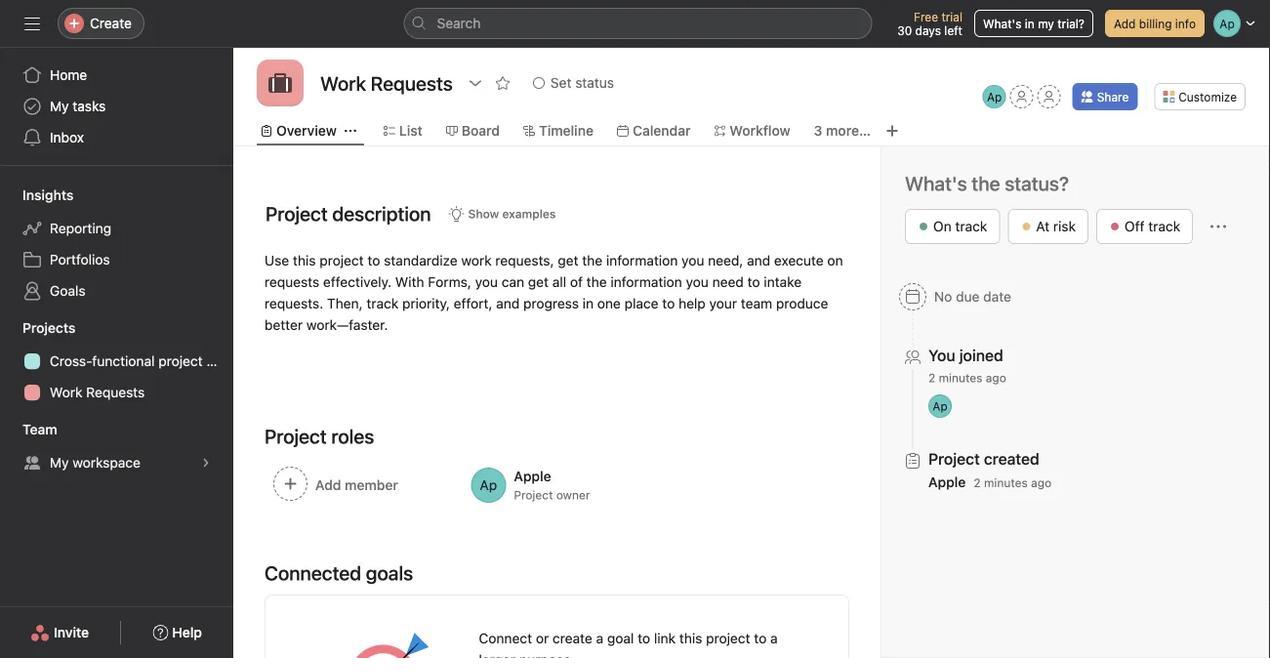 Task type: locate. For each thing, give the bounding box(es) containing it.
see details, my workspace image
[[200, 457, 212, 469]]

None text field
[[315, 65, 458, 101]]

1 horizontal spatial ago
[[1031, 476, 1052, 490]]

1 vertical spatial in
[[583, 295, 594, 312]]

on
[[828, 252, 843, 269]]

2 inside 'project created apple 2 minutes ago'
[[974, 476, 981, 490]]

produce
[[776, 295, 829, 312]]

0 horizontal spatial apple
[[514, 468, 551, 484]]

2 horizontal spatial track
[[1149, 218, 1181, 234]]

and down can
[[496, 295, 520, 312]]

0 horizontal spatial a
[[596, 630, 604, 647]]

global element
[[0, 48, 233, 165]]

0 vertical spatial 2
[[929, 371, 936, 385]]

0 horizontal spatial 2
[[929, 371, 936, 385]]

on track button
[[905, 209, 1000, 244]]

1 horizontal spatial and
[[747, 252, 771, 269]]

minutes inside you joined 2 minutes ago
[[939, 371, 983, 385]]

1 vertical spatial and
[[496, 295, 520, 312]]

3 more… button
[[814, 120, 871, 142]]

0 vertical spatial in
[[1025, 17, 1035, 30]]

intake
[[764, 274, 802, 290]]

this up requests
[[293, 252, 316, 269]]

ago inside you joined 2 minutes ago
[[986, 371, 1007, 385]]

goals
[[50, 283, 86, 299]]

1 horizontal spatial get
[[558, 252, 579, 269]]

0 horizontal spatial this
[[293, 252, 316, 269]]

at risk
[[1036, 218, 1076, 234]]

track down effectively. on the left top of page
[[367, 295, 399, 312]]

apple project owner
[[514, 468, 590, 502]]

what's up on
[[905, 172, 967, 195]]

track right off
[[1149, 218, 1181, 234]]

requests
[[86, 384, 145, 400]]

insights element
[[0, 178, 233, 311]]

and
[[747, 252, 771, 269], [496, 295, 520, 312]]

1 horizontal spatial minutes
[[984, 476, 1028, 490]]

ago
[[986, 371, 1007, 385], [1031, 476, 1052, 490]]

effectively.
[[323, 274, 392, 290]]

2 horizontal spatial project
[[706, 630, 751, 647]]

the right of
[[587, 274, 607, 290]]

track
[[956, 218, 988, 234], [1149, 218, 1181, 234], [367, 295, 399, 312]]

2 down project created
[[974, 476, 981, 490]]

project right the "link"
[[706, 630, 751, 647]]

work requests link
[[11, 377, 222, 408]]

ago down joined
[[986, 371, 1007, 385]]

inbox
[[50, 129, 84, 146]]

track for on track
[[956, 218, 988, 234]]

workflow link
[[714, 120, 791, 142]]

calendar
[[633, 123, 691, 139]]

project
[[320, 252, 364, 269], [158, 353, 203, 369], [706, 630, 751, 647]]

you left need,
[[682, 252, 705, 269]]

risk
[[1054, 218, 1076, 234]]

trial
[[942, 10, 963, 23]]

my inside my workspace 'link'
[[50, 455, 69, 471]]

home
[[50, 67, 87, 83]]

0 horizontal spatial and
[[496, 295, 520, 312]]

home link
[[11, 60, 222, 91]]

get up of
[[558, 252, 579, 269]]

a
[[596, 630, 604, 647], [771, 630, 778, 647]]

goals link
[[11, 275, 222, 307]]

ago for you
[[986, 371, 1007, 385]]

1 vertical spatial my
[[50, 455, 69, 471]]

0 horizontal spatial minutes
[[939, 371, 983, 385]]

help button
[[140, 615, 215, 650]]

goal
[[607, 630, 634, 647]]

ago inside 'project created apple 2 minutes ago'
[[1031, 476, 1052, 490]]

forms,
[[428, 274, 472, 290]]

ago down project created
[[1031, 476, 1052, 490]]

1 horizontal spatial what's
[[983, 17, 1022, 30]]

calendar link
[[617, 120, 691, 142]]

30
[[898, 23, 912, 37]]

board
[[462, 123, 500, 139]]

place
[[625, 295, 659, 312]]

ap
[[987, 90, 1002, 104], [933, 399, 948, 413]]

briefcase image
[[269, 71, 292, 95]]

project up effectively. on the left top of page
[[320, 252, 364, 269]]

add billing info
[[1114, 17, 1196, 30]]

apple inside apple project owner
[[514, 468, 551, 484]]

2 inside you joined 2 minutes ago
[[929, 371, 936, 385]]

1 vertical spatial minutes
[[984, 476, 1028, 490]]

2 for joined
[[929, 371, 936, 385]]

purpose.
[[519, 652, 575, 658]]

1 vertical spatial this
[[680, 630, 703, 647]]

0 vertical spatial get
[[558, 252, 579, 269]]

requests
[[265, 274, 320, 290]]

track inside 'button'
[[1149, 218, 1181, 234]]

1 my from the top
[[50, 98, 69, 114]]

can
[[502, 274, 525, 290]]

1 horizontal spatial in
[[1025, 17, 1035, 30]]

help
[[679, 295, 706, 312]]

0 vertical spatial what's
[[983, 17, 1022, 30]]

0 vertical spatial and
[[747, 252, 771, 269]]

ap down "what's in my trial?"
[[987, 90, 1002, 104]]

you
[[682, 252, 705, 269], [475, 274, 498, 290], [686, 274, 709, 290]]

track inside button
[[956, 218, 988, 234]]

you up help
[[686, 274, 709, 290]]

2 down the you
[[929, 371, 936, 385]]

track for off track
[[1149, 218, 1181, 234]]

1 horizontal spatial a
[[771, 630, 778, 647]]

1 horizontal spatial this
[[680, 630, 703, 647]]

owner
[[556, 488, 590, 502]]

more actions image
[[1211, 219, 1227, 234]]

2 my from the top
[[50, 455, 69, 471]]

work
[[50, 384, 82, 400]]

my workspace link
[[11, 447, 222, 479]]

apple
[[514, 468, 551, 484], [929, 474, 966, 490]]

use
[[265, 252, 289, 269]]

search button
[[404, 8, 873, 39]]

1 horizontal spatial apple
[[929, 474, 966, 490]]

1 vertical spatial get
[[528, 274, 549, 290]]

you joined 2 minutes ago
[[929, 346, 1007, 385]]

1 vertical spatial ago
[[1031, 476, 1052, 490]]

what's inside button
[[983, 17, 1022, 30]]

apple up project
[[514, 468, 551, 484]]

my down team
[[50, 455, 69, 471]]

timeline link
[[523, 120, 594, 142]]

ap button
[[983, 85, 1007, 108]]

show
[[468, 207, 499, 221]]

minutes down project created
[[984, 476, 1028, 490]]

this right the "link"
[[680, 630, 703, 647]]

0 vertical spatial ago
[[986, 371, 1007, 385]]

my
[[50, 98, 69, 114], [50, 455, 69, 471]]

tab actions image
[[345, 125, 356, 137]]

progress
[[524, 295, 579, 312]]

2
[[929, 371, 936, 385], [974, 476, 981, 490]]

0 horizontal spatial in
[[583, 295, 594, 312]]

due
[[956, 289, 980, 305]]

work—faster.
[[307, 317, 388, 333]]

in left one
[[583, 295, 594, 312]]

the up of
[[582, 252, 603, 269]]

apple link
[[929, 474, 966, 490]]

what's
[[983, 17, 1022, 30], [905, 172, 967, 195]]

0 horizontal spatial ago
[[986, 371, 1007, 385]]

2 for apple
[[974, 476, 981, 490]]

project inside use this project to standardize work requests, get the information you need, and execute on requests effectively. with forms, you can get all of the information you need to intake requests. then, track priority, effort, and progress in one place to help your team produce better work—faster.
[[320, 252, 364, 269]]

at
[[1036, 218, 1050, 234]]

all
[[553, 274, 567, 290]]

in inside use this project to standardize work requests, get the information you need, and execute on requests effectively. with forms, you can get all of the information you need to intake requests. then, track priority, effort, and progress in one place to help your team produce better work—faster.
[[583, 295, 594, 312]]

ap down you joined 2 minutes ago
[[933, 399, 948, 413]]

hide sidebar image
[[24, 16, 40, 31]]

2 vertical spatial project
[[706, 630, 751, 647]]

minutes for project created
[[984, 476, 1028, 490]]

1 vertical spatial 2
[[974, 476, 981, 490]]

link
[[654, 630, 676, 647]]

projects
[[22, 320, 76, 336]]

what's left my
[[983, 17, 1022, 30]]

more…
[[826, 123, 871, 139]]

1 horizontal spatial 2
[[974, 476, 981, 490]]

inbox link
[[11, 122, 222, 153]]

0 vertical spatial project
[[320, 252, 364, 269]]

the
[[582, 252, 603, 269], [587, 274, 607, 290]]

1 horizontal spatial ap
[[987, 90, 1002, 104]]

1 vertical spatial project
[[158, 353, 203, 369]]

0 horizontal spatial track
[[367, 295, 399, 312]]

left
[[945, 23, 963, 37]]

my
[[1038, 17, 1055, 30]]

projects element
[[0, 311, 233, 412]]

this
[[293, 252, 316, 269], [680, 630, 703, 647]]

1 vertical spatial what's
[[905, 172, 967, 195]]

2 a from the left
[[771, 630, 778, 647]]

1 vertical spatial ap
[[933, 399, 948, 413]]

track right on
[[956, 218, 988, 234]]

show examples button
[[440, 200, 565, 228]]

0 horizontal spatial what's
[[905, 172, 967, 195]]

and up the intake
[[747, 252, 771, 269]]

connected goals
[[265, 562, 413, 585]]

on
[[934, 218, 952, 234]]

in left my
[[1025, 17, 1035, 30]]

0 vertical spatial minutes
[[939, 371, 983, 385]]

get
[[558, 252, 579, 269], [528, 274, 549, 290]]

apple down project created
[[929, 474, 966, 490]]

my for my workspace
[[50, 455, 69, 471]]

minutes inside 'project created apple 2 minutes ago'
[[984, 476, 1028, 490]]

to up team
[[748, 274, 760, 290]]

need
[[713, 274, 744, 290]]

3
[[814, 123, 823, 139]]

need,
[[708, 252, 744, 269]]

0 vertical spatial this
[[293, 252, 316, 269]]

connect or create a goal to link this project to a larger purpose.
[[479, 630, 778, 658]]

my inside my tasks link
[[50, 98, 69, 114]]

Project description title text field
[[253, 193, 436, 234]]

search list box
[[404, 8, 873, 39]]

my left tasks
[[50, 98, 69, 114]]

0 vertical spatial ap
[[987, 90, 1002, 104]]

project left plan
[[158, 353, 203, 369]]

0 vertical spatial my
[[50, 98, 69, 114]]

set status
[[551, 75, 614, 91]]

0 horizontal spatial project
[[158, 353, 203, 369]]

free
[[914, 10, 939, 23]]

my tasks link
[[11, 91, 222, 122]]

tasks
[[73, 98, 106, 114]]

of
[[570, 274, 583, 290]]

1 horizontal spatial project
[[320, 252, 364, 269]]

get left all
[[528, 274, 549, 290]]

minutes down you joined button
[[939, 371, 983, 385]]

1 horizontal spatial track
[[956, 218, 988, 234]]



Task type: describe. For each thing, give the bounding box(es) containing it.
my workspace
[[50, 455, 141, 471]]

minutes for you
[[939, 371, 983, 385]]

workflow
[[730, 123, 791, 139]]

show examples
[[468, 207, 556, 221]]

add
[[1114, 17, 1136, 30]]

add member
[[315, 477, 398, 493]]

one
[[598, 295, 621, 312]]

functional
[[92, 353, 155, 369]]

requests,
[[496, 252, 554, 269]]

trial?
[[1058, 17, 1085, 30]]

effort,
[[454, 295, 493, 312]]

teams element
[[0, 412, 233, 482]]

project roles
[[265, 425, 374, 448]]

reporting link
[[11, 213, 222, 244]]

0 vertical spatial the
[[582, 252, 603, 269]]

track inside use this project to standardize work requests, get the information you need, and execute on requests effectively. with forms, you can get all of the information you need to intake requests. then, track priority, effort, and progress in one place to help your team produce better work—faster.
[[367, 295, 399, 312]]

to left help
[[662, 295, 675, 312]]

what's in my trial?
[[983, 17, 1085, 30]]

project for functional
[[158, 353, 203, 369]]

this inside the connect or create a goal to link this project to a larger purpose.
[[680, 630, 703, 647]]

requests.
[[265, 295, 323, 312]]

ap inside 'button'
[[987, 90, 1002, 104]]

board link
[[446, 120, 500, 142]]

what's for what's in my trial?
[[983, 17, 1022, 30]]

share
[[1097, 90, 1129, 104]]

to right the "link"
[[754, 630, 767, 647]]

to up effectively. on the left top of page
[[368, 252, 380, 269]]

at risk button
[[1008, 209, 1089, 244]]

add tab image
[[885, 123, 900, 139]]

insights button
[[0, 186, 74, 205]]

or
[[536, 630, 549, 647]]

my for my tasks
[[50, 98, 69, 114]]

connect
[[479, 630, 532, 647]]

3 more…
[[814, 123, 871, 139]]

execute
[[774, 252, 824, 269]]

invite
[[54, 625, 89, 641]]

show options image
[[468, 75, 483, 91]]

add member button
[[265, 458, 454, 513]]

plan
[[207, 353, 233, 369]]

ago for project created
[[1031, 476, 1052, 490]]

search
[[437, 15, 481, 31]]

no due date button
[[891, 279, 1021, 314]]

apple inside 'project created apple 2 minutes ago'
[[929, 474, 966, 490]]

you
[[929, 346, 956, 365]]

priority,
[[402, 295, 450, 312]]

what's in my trial? button
[[975, 10, 1094, 37]]

0 vertical spatial information
[[606, 252, 678, 269]]

cross-functional project plan
[[50, 353, 233, 369]]

off
[[1125, 218, 1145, 234]]

what's for what's the status?
[[905, 172, 967, 195]]

1 vertical spatial information
[[611, 274, 682, 290]]

1 vertical spatial the
[[587, 274, 607, 290]]

project inside the connect or create a goal to link this project to a larger purpose.
[[706, 630, 751, 647]]

date
[[984, 289, 1012, 305]]

you down work
[[475, 274, 498, 290]]

create
[[90, 15, 132, 31]]

my tasks
[[50, 98, 106, 114]]

0 horizontal spatial get
[[528, 274, 549, 290]]

project created apple 2 minutes ago
[[929, 450, 1052, 490]]

reporting
[[50, 220, 111, 236]]

timeline
[[539, 123, 594, 139]]

create button
[[58, 8, 144, 39]]

project created
[[929, 450, 1040, 468]]

project
[[514, 488, 553, 502]]

invite button
[[18, 615, 102, 650]]

this inside use this project to standardize work requests, get the information you need, and execute on requests effectively. with forms, you can get all of the information you need to intake requests. then, track priority, effort, and progress in one place to help your team produce better work—faster.
[[293, 252, 316, 269]]

in inside the what's in my trial? button
[[1025, 17, 1035, 30]]

project for this
[[320, 252, 364, 269]]

0 horizontal spatial ap
[[933, 399, 948, 413]]

status
[[575, 75, 614, 91]]

work requests
[[50, 384, 145, 400]]

to left the "link"
[[638, 630, 651, 647]]

workspace
[[73, 455, 141, 471]]

cross-
[[50, 353, 92, 369]]

then,
[[327, 295, 363, 312]]

set
[[551, 75, 572, 91]]

list link
[[384, 120, 423, 142]]

off track
[[1125, 218, 1181, 234]]

off track button
[[1097, 209, 1194, 244]]

overview
[[276, 123, 337, 139]]

on track
[[934, 218, 988, 234]]

add billing info button
[[1105, 10, 1205, 37]]

joined
[[960, 346, 1004, 365]]

examples
[[502, 207, 556, 221]]

cross-functional project plan link
[[11, 346, 233, 377]]

with
[[395, 274, 424, 290]]

1 a from the left
[[596, 630, 604, 647]]

no due date
[[935, 289, 1012, 305]]

use this project to standardize work requests, get the information you need, and execute on requests effectively. with forms, you can get all of the information you need to intake requests. then, track priority, effort, and progress in one place to help your team produce better work—faster.
[[265, 252, 847, 333]]

team
[[741, 295, 773, 312]]

add to starred image
[[495, 75, 511, 91]]

customize
[[1179, 90, 1237, 104]]



Task type: vqa. For each thing, say whether or not it's contained in the screenshot.
TITLES
no



